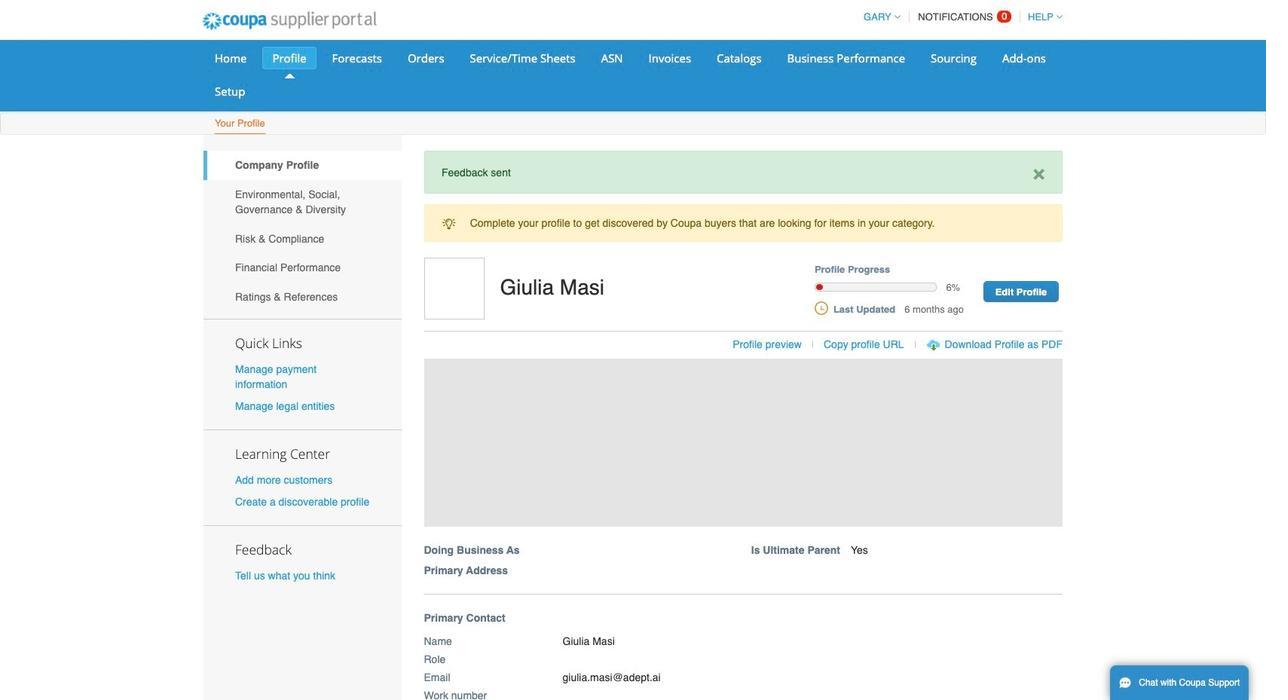Task type: describe. For each thing, give the bounding box(es) containing it.
coupa supplier portal image
[[192, 2, 386, 40]]



Task type: vqa. For each thing, say whether or not it's contained in the screenshot.
Mark as Read
no



Task type: locate. For each thing, give the bounding box(es) containing it.
background image
[[424, 358, 1063, 526]]

banner
[[419, 258, 1078, 594]]

alert
[[424, 204, 1063, 242]]

giulia masi image
[[424, 258, 484, 320]]

navigation
[[857, 2, 1063, 32]]



